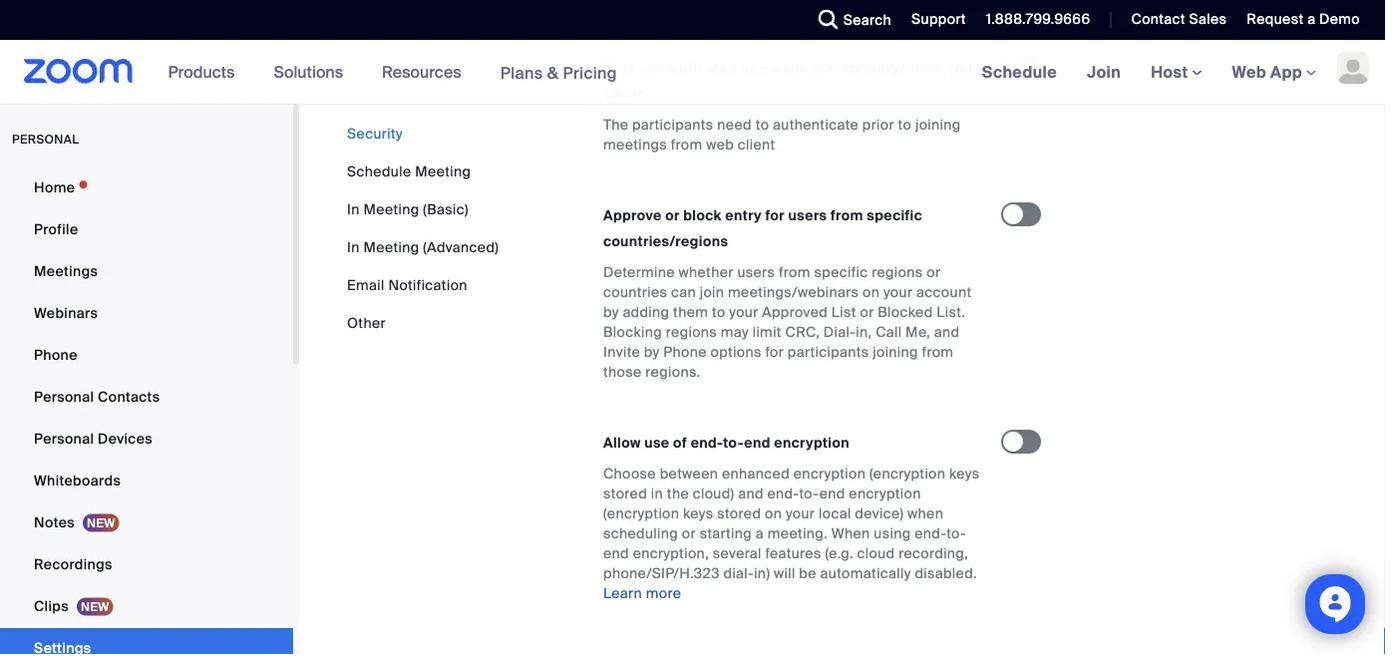 Task type: locate. For each thing, give the bounding box(es) containing it.
1 horizontal spatial end-
[[767, 484, 799, 503]]

to- up enhanced
[[723, 433, 744, 452]]

1 vertical spatial in
[[347, 238, 360, 256]]

choose between enhanced encryption (encryption keys stored in the cloud) and end-to-end encryption (encryption keys stored on your local device) when scheduling or starting a meeting. when using end-to- end encryption, several features (e.g. cloud recording, phone/sip/h.323 dial-in) will be automatically disabled. learn more
[[603, 464, 980, 602]]

specific up account
[[867, 206, 923, 224]]

profile picture image
[[1337, 52, 1369, 84]]

web down support
[[947, 58, 977, 77]]

in meeting (advanced) link
[[347, 238, 499, 256]]

2 in from the top
[[347, 238, 360, 256]]

and down list.
[[934, 323, 960, 341]]

meetings inside "the participants need to authenticate prior to joining meetings from web client"
[[603, 135, 667, 153]]

personal inside 'link'
[[34, 387, 94, 406]]

phone
[[663, 342, 707, 361], [34, 346, 78, 364]]

banner
[[0, 40, 1385, 105]]

2 vertical spatial to-
[[947, 524, 966, 542]]

2 vertical spatial encryption
[[849, 484, 921, 503]]

solutions button
[[274, 40, 352, 104]]

to-
[[723, 433, 744, 452], [799, 484, 819, 503], [947, 524, 966, 542]]

schedule down 1.888.799.9666
[[982, 61, 1057, 82]]

0 vertical spatial client
[[603, 84, 643, 103]]

joining inside the determine whether users from specific regions or countries can join meetings/webinars on your account by adding them to your approved list or blocked list. blocking regions may limit crc, dial-in, call me, and invite by phone options for participants joining from those regions.
[[873, 342, 918, 361]]

1 vertical spatial personal
[[34, 429, 94, 448]]

using
[[874, 524, 911, 542]]

users inside the determine whether users from specific regions or countries can join meetings/webinars on your account by adding them to your approved list or blocked list. blocking regions may limit crc, dial-in, call me, and invite by phone options for participants joining from those regions.
[[737, 263, 775, 281]]

personal up personal devices
[[34, 387, 94, 406]]

1 personal from the top
[[34, 387, 94, 406]]

in down schedule meeting
[[347, 200, 360, 218]]

(advanced)
[[423, 238, 499, 256]]

meeting up (basic)
[[415, 162, 471, 181]]

1 horizontal spatial by
[[644, 342, 660, 361]]

or inside choose between enhanced encryption (encryption keys stored in the cloud) and end-to-end encryption (encryption keys stored on your local device) when scheduling or starting a meeting. when using end-to- end encryption, several features (e.g. cloud recording, phone/sip/h.323 dial-in) will be automatically disabled. learn more
[[682, 524, 696, 542]]

1 horizontal spatial can
[[783, 58, 809, 77]]

notification
[[388, 276, 468, 294]]

resources button
[[382, 40, 470, 104]]

1 horizontal spatial on
[[863, 283, 880, 301]]

0 horizontal spatial join
[[700, 283, 724, 301]]

1 horizontal spatial (encryption
[[870, 464, 946, 483]]

0 horizontal spatial client
[[603, 84, 643, 103]]

by down blocking
[[644, 342, 660, 361]]

1 horizontal spatial participants
[[788, 342, 869, 361]]

request a demo
[[1247, 10, 1360, 28]]

countries/regions
[[603, 232, 728, 250]]

2 horizontal spatial end-
[[915, 524, 947, 542]]

encryption,
[[633, 544, 709, 562]]

1 horizontal spatial to-
[[799, 484, 819, 503]]

from
[[911, 58, 944, 77], [671, 135, 703, 153], [831, 206, 863, 224], [779, 263, 811, 281], [922, 342, 954, 361]]

1 vertical spatial meeting
[[364, 200, 419, 218]]

approve
[[603, 206, 662, 224]]

personal up whiteboards
[[34, 429, 94, 448]]

1 vertical spatial client
[[738, 135, 775, 153]]

clips
[[34, 597, 69, 615]]

to up may
[[712, 303, 726, 321]]

countries
[[603, 283, 667, 301]]

1 vertical spatial by
[[644, 342, 660, 361]]

users right entry
[[788, 206, 827, 224]]

(encryption
[[870, 464, 946, 483], [603, 504, 679, 522]]

1 horizontal spatial schedule
[[982, 61, 1057, 82]]

can inside the determine whether users from specific regions or countries can join meetings/webinars on your account by adding them to your approved list or blocked list. blocking regions may limit crc, dial-in, call me, and invite by phone options for participants joining from those regions.
[[671, 283, 696, 301]]

2 vertical spatial end-
[[915, 524, 947, 542]]

encryption
[[774, 433, 850, 452], [794, 464, 866, 483], [849, 484, 921, 503]]

can up authenticate
[[783, 58, 809, 77]]

0 vertical spatial specific
[[867, 206, 923, 224]]

keys up recording,
[[949, 464, 980, 483]]

can up them
[[671, 283, 696, 301]]

phone inside personal menu menu
[[34, 346, 78, 364]]

a left demo
[[1308, 10, 1316, 28]]

participants inside the determine whether users from specific regions or countries can join meetings/webinars on your account by adding them to your approved list or blocked list. blocking regions may limit crc, dial-in, call me, and invite by phone options for participants joining from those regions.
[[788, 342, 869, 361]]

1.888.799.9666 button
[[971, 0, 1095, 40], [986, 10, 1090, 28]]

1 horizontal spatial a
[[1308, 10, 1316, 28]]

1.888.799.9666 button up join
[[971, 0, 1095, 40]]

keys
[[949, 464, 980, 483], [683, 504, 714, 522]]

when
[[908, 504, 944, 522]]

1 horizontal spatial your
[[786, 504, 815, 522]]

1 horizontal spatial to
[[756, 115, 769, 134]]

0 horizontal spatial on
[[765, 504, 782, 522]]

0 horizontal spatial by
[[603, 303, 619, 321]]

1 horizontal spatial regions
[[872, 263, 923, 281]]

schedule down security link
[[347, 162, 411, 181]]

0 vertical spatial users
[[741, 58, 780, 77]]

specific up list
[[814, 263, 868, 281]]

0 horizontal spatial a
[[756, 524, 764, 542]]

1 vertical spatial join
[[700, 283, 724, 301]]

end- right the of
[[691, 433, 723, 452]]

end down scheduling
[[603, 544, 629, 562]]

personal
[[12, 132, 79, 147]]

host button
[[1151, 61, 1202, 82]]

2 vertical spatial your
[[786, 504, 815, 522]]

client down need
[[738, 135, 775, 153]]

0 horizontal spatial schedule
[[347, 162, 411, 181]]

2 personal from the top
[[34, 429, 94, 448]]

of
[[673, 433, 687, 452]]

to- up local
[[799, 484, 819, 503]]

account
[[917, 283, 972, 301]]

users for from
[[737, 263, 775, 281]]

on up blocked
[[863, 283, 880, 301]]

0 vertical spatial a
[[1308, 10, 1316, 28]]

meetings inside only authenticated users can join meetings from web client
[[842, 58, 907, 77]]

0 vertical spatial joining
[[915, 115, 961, 134]]

participants down the "dial-" in the right of the page
[[788, 342, 869, 361]]

0 horizontal spatial and
[[738, 484, 764, 503]]

zoom logo image
[[24, 59, 133, 84]]

1 horizontal spatial phone
[[663, 342, 707, 361]]

1 horizontal spatial end
[[744, 433, 771, 452]]

a
[[1308, 10, 1316, 28], [756, 524, 764, 542]]

for right entry
[[765, 206, 785, 224]]

0 vertical spatial and
[[934, 323, 960, 341]]

(encryption up when
[[870, 464, 946, 483]]

0 horizontal spatial phone
[[34, 346, 78, 364]]

web inside only authenticated users can join meetings from web client
[[947, 58, 977, 77]]

0 horizontal spatial stored
[[603, 484, 647, 503]]

use
[[645, 433, 670, 452]]

1 horizontal spatial client
[[738, 135, 775, 153]]

by up blocking
[[603, 303, 619, 321]]

meeting up email notification at left top
[[364, 238, 419, 256]]

users up need
[[741, 58, 780, 77]]

2 horizontal spatial to
[[898, 115, 912, 134]]

0 vertical spatial by
[[603, 303, 619, 321]]

0 horizontal spatial web
[[947, 58, 977, 77]]

from inside "the participants need to authenticate prior to joining meetings from web client"
[[671, 135, 703, 153]]

meetings down search at right top
[[842, 58, 907, 77]]

0 horizontal spatial end
[[603, 544, 629, 562]]

phone inside the determine whether users from specific regions or countries can join meetings/webinars on your account by adding them to your approved list or blocked list. blocking regions may limit crc, dial-in, call me, and invite by phone options for participants joining from those regions.
[[663, 342, 707, 361]]

1 vertical spatial specific
[[814, 263, 868, 281]]

2 vertical spatial meeting
[[364, 238, 419, 256]]

end up local
[[819, 484, 845, 503]]

enhanced
[[722, 464, 790, 483]]

1 vertical spatial joining
[[873, 342, 918, 361]]

1 for from the top
[[765, 206, 785, 224]]

list
[[832, 303, 856, 321]]

banner containing products
[[0, 40, 1385, 105]]

device)
[[855, 504, 904, 522]]

joining right prior
[[915, 115, 961, 134]]

notes link
[[0, 503, 293, 543]]

1 horizontal spatial and
[[934, 323, 960, 341]]

users inside only authenticated users can join meetings from web client
[[741, 58, 780, 77]]

join link
[[1072, 40, 1136, 104]]

encryption up local
[[794, 464, 866, 483]]

meetings navigation
[[967, 40, 1385, 105]]

participants up web
[[632, 115, 714, 134]]

a up several
[[756, 524, 764, 542]]

0 vertical spatial schedule
[[982, 61, 1057, 82]]

1 vertical spatial stored
[[717, 504, 761, 522]]

meeting.
[[768, 524, 828, 542]]

0 vertical spatial encryption
[[774, 433, 850, 452]]

determine whether users from specific regions or countries can join meetings/webinars on your account by adding them to your approved list or blocked list. blocking regions may limit crc, dial-in, call me, and invite by phone options for participants joining from those regions.
[[603, 263, 972, 381]]

0 vertical spatial personal
[[34, 387, 94, 406]]

0 vertical spatial (encryption
[[870, 464, 946, 483]]

cloud
[[857, 544, 895, 562]]

meetings down the
[[603, 135, 667, 153]]

your up meeting.
[[786, 504, 815, 522]]

recordings link
[[0, 545, 293, 584]]

(encryption up scheduling
[[603, 504, 679, 522]]

web left 'app'
[[1232, 61, 1267, 82]]

in up "email"
[[347, 238, 360, 256]]

end up enhanced
[[744, 433, 771, 452]]

1 vertical spatial meetings
[[603, 135, 667, 153]]

stored up starting
[[717, 504, 761, 522]]

0 vertical spatial participants
[[632, 115, 714, 134]]

options
[[711, 342, 762, 361]]

0 horizontal spatial your
[[729, 303, 759, 321]]

client
[[603, 84, 643, 103], [738, 135, 775, 153]]

or up encryption, in the bottom of the page
[[682, 524, 696, 542]]

schedule inside meetings navigation
[[982, 61, 1057, 82]]

on inside choose between enhanced encryption (encryption keys stored in the cloud) and end-to-end encryption (encryption keys stored on your local device) when scheduling or starting a meeting. when using end-to- end encryption, several features (e.g. cloud recording, phone/sip/h.323 dial-in) will be automatically disabled. learn more
[[765, 504, 782, 522]]

regions down them
[[666, 323, 717, 341]]

0 vertical spatial on
[[863, 283, 880, 301]]

meeting down schedule meeting link
[[364, 200, 419, 218]]

1 vertical spatial end-
[[767, 484, 799, 503]]

1 vertical spatial encryption
[[794, 464, 866, 483]]

joining inside "the participants need to authenticate prior to joining meetings from web client"
[[915, 115, 961, 134]]

meetings link
[[0, 251, 293, 291]]

phone down 'webinars'
[[34, 346, 78, 364]]

personal
[[34, 387, 94, 406], [34, 429, 94, 448]]

(basic)
[[423, 200, 469, 218]]

in meeting (basic) link
[[347, 200, 469, 218]]

1 vertical spatial on
[[765, 504, 782, 522]]

clips link
[[0, 586, 293, 626]]

security
[[347, 124, 403, 143]]

meetings
[[842, 58, 907, 77], [603, 135, 667, 153]]

several
[[713, 544, 762, 562]]

2 for from the top
[[765, 342, 784, 361]]

1 vertical spatial and
[[738, 484, 764, 503]]

for down limit
[[765, 342, 784, 361]]

schedule inside menu bar
[[347, 162, 411, 181]]

crc,
[[785, 323, 820, 341]]

encryption up device)
[[849, 484, 921, 503]]

or up in,
[[860, 303, 874, 321]]

0 horizontal spatial to
[[712, 303, 726, 321]]

0 vertical spatial end-
[[691, 433, 723, 452]]

0 vertical spatial keys
[[949, 464, 980, 483]]

regions up blocked
[[872, 263, 923, 281]]

authenticated
[[639, 58, 737, 77]]

end
[[744, 433, 771, 452], [819, 484, 845, 503], [603, 544, 629, 562]]

to right prior
[[898, 115, 912, 134]]

personal for personal contacts
[[34, 387, 94, 406]]

recordings
[[34, 555, 112, 573]]

on
[[863, 283, 880, 301], [765, 504, 782, 522]]

end- down enhanced
[[767, 484, 799, 503]]

join down whether
[[700, 283, 724, 301]]

join inside the determine whether users from specific regions or countries can join meetings/webinars on your account by adding them to your approved list or blocked list. blocking regions may limit crc, dial-in, call me, and invite by phone options for participants joining from those regions.
[[700, 283, 724, 301]]

stored down choose at the bottom of page
[[603, 484, 647, 503]]

support
[[912, 10, 966, 28]]

schedule
[[982, 61, 1057, 82], [347, 162, 411, 181]]

1 vertical spatial keys
[[683, 504, 714, 522]]

schedule for schedule
[[982, 61, 1057, 82]]

phone link
[[0, 335, 293, 375]]

personal devices
[[34, 429, 153, 448]]

0 vertical spatial meetings
[[842, 58, 907, 77]]

client inside "the participants need to authenticate prior to joining meetings from web client"
[[738, 135, 775, 153]]

0 horizontal spatial meetings
[[603, 135, 667, 153]]

and inside choose between enhanced encryption (encryption keys stored in the cloud) and end-to-end encryption (encryption keys stored on your local device) when scheduling or starting a meeting. when using end-to- end encryption, several features (e.g. cloud recording, phone/sip/h.323 dial-in) will be automatically disabled. learn more
[[738, 484, 764, 503]]

in meeting (advanced)
[[347, 238, 499, 256]]

menu bar
[[347, 124, 499, 333]]

host
[[1151, 61, 1192, 82]]

profile link
[[0, 209, 293, 249]]

1 vertical spatial can
[[671, 283, 696, 301]]

and down enhanced
[[738, 484, 764, 503]]

encryption up enhanced
[[774, 433, 850, 452]]

schedule for schedule meeting
[[347, 162, 411, 181]]

learn
[[603, 584, 642, 602]]

0 vertical spatial end
[[744, 433, 771, 452]]

client down 'only'
[[603, 84, 643, 103]]

your up may
[[729, 303, 759, 321]]

1 horizontal spatial join
[[813, 58, 838, 77]]

phone up regions.
[[663, 342, 707, 361]]

0 vertical spatial can
[[783, 58, 809, 77]]

to right need
[[756, 115, 769, 134]]

0 vertical spatial for
[[765, 206, 785, 224]]

request
[[1247, 10, 1304, 28]]

1 vertical spatial a
[[756, 524, 764, 542]]

meetings/webinars
[[728, 283, 859, 301]]

1 horizontal spatial web
[[1232, 61, 1267, 82]]

to
[[756, 115, 769, 134], [898, 115, 912, 134], [712, 303, 726, 321]]

a inside choose between enhanced encryption (encryption keys stored in the cloud) and end-to-end encryption (encryption keys stored on your local device) when scheduling or starting a meeting. when using end-to- end encryption, several features (e.g. cloud recording, phone/sip/h.323 dial-in) will be automatically disabled. learn more
[[756, 524, 764, 542]]

schedule link
[[967, 40, 1072, 104]]

join down search button
[[813, 58, 838, 77]]

stored
[[603, 484, 647, 503], [717, 504, 761, 522]]

keys down cloud)
[[683, 504, 714, 522]]

0 vertical spatial in
[[347, 200, 360, 218]]

0 horizontal spatial regions
[[666, 323, 717, 341]]

to- up recording,
[[947, 524, 966, 542]]

blocking
[[603, 323, 662, 341]]

0 vertical spatial join
[[813, 58, 838, 77]]

join
[[1087, 61, 1121, 82]]

from inside only authenticated users can join meetings from web client
[[911, 58, 944, 77]]

whether
[[679, 263, 734, 281]]

regions
[[872, 263, 923, 281], [666, 323, 717, 341]]

1 vertical spatial schedule
[[347, 162, 411, 181]]

your up blocked
[[884, 283, 913, 301]]

end- up recording,
[[915, 524, 947, 542]]

me,
[[906, 323, 931, 341]]

on up meeting.
[[765, 504, 782, 522]]

adding
[[623, 303, 670, 321]]

0 horizontal spatial can
[[671, 283, 696, 301]]

0 vertical spatial stored
[[603, 484, 647, 503]]

0 horizontal spatial participants
[[632, 115, 714, 134]]

determine
[[603, 263, 675, 281]]

&
[[547, 62, 559, 83]]

for inside "approve or block entry for users from specific countries/regions"
[[765, 206, 785, 224]]

1 vertical spatial for
[[765, 342, 784, 361]]

users up "meetings/webinars" on the top right of the page
[[737, 263, 775, 281]]

or up countries/regions
[[665, 206, 680, 224]]

in for in meeting (basic)
[[347, 200, 360, 218]]

0 vertical spatial to-
[[723, 433, 744, 452]]

1 in from the top
[[347, 200, 360, 218]]

1 horizontal spatial meetings
[[842, 58, 907, 77]]

joining down call
[[873, 342, 918, 361]]



Task type: describe. For each thing, give the bounding box(es) containing it.
1.888.799.9666 button up schedule link
[[986, 10, 1090, 28]]

regions.
[[646, 362, 701, 381]]

0 horizontal spatial keys
[[683, 504, 714, 522]]

email notification link
[[347, 276, 468, 294]]

users inside "approve or block entry for users from specific countries/regions"
[[788, 206, 827, 224]]

in for in meeting (advanced)
[[347, 238, 360, 256]]

personal contacts
[[34, 387, 160, 406]]

schedule meeting
[[347, 162, 471, 181]]

call
[[876, 323, 902, 341]]

2 vertical spatial end
[[603, 544, 629, 562]]

notes
[[34, 513, 75, 532]]

limit
[[753, 323, 782, 341]]

scheduling
[[603, 524, 678, 542]]

learn more link
[[603, 584, 681, 602]]

pricing
[[563, 62, 617, 83]]

the
[[603, 115, 629, 134]]

recording,
[[899, 544, 968, 562]]

personal menu menu
[[0, 168, 293, 654]]

the
[[667, 484, 689, 503]]

need
[[717, 115, 752, 134]]

devices
[[98, 429, 153, 448]]

contacts
[[98, 387, 160, 406]]

web inside meetings navigation
[[1232, 61, 1267, 82]]

to inside the determine whether users from specific regions or countries can join meetings/webinars on your account by adding them to your approved list or blocked list. blocking regions may limit crc, dial-in, call me, and invite by phone options for participants joining from those regions.
[[712, 303, 726, 321]]

for inside the determine whether users from specific regions or countries can join meetings/webinars on your account by adding them to your approved list or blocked list. blocking regions may limit crc, dial-in, call me, and invite by phone options for participants joining from those regions.
[[765, 342, 784, 361]]

app
[[1271, 61, 1302, 82]]

or up account
[[927, 263, 941, 281]]

products
[[168, 61, 235, 82]]

1 vertical spatial (encryption
[[603, 504, 679, 522]]

web
[[706, 135, 734, 153]]

dial-
[[724, 564, 754, 582]]

0 vertical spatial meeting
[[415, 162, 471, 181]]

0 horizontal spatial to-
[[723, 433, 744, 452]]

profile
[[34, 220, 78, 238]]

specific inside "approve or block entry for users from specific countries/regions"
[[867, 206, 923, 224]]

allow use of end-to-end encryption
[[603, 433, 850, 452]]

1 vertical spatial your
[[729, 303, 759, 321]]

schedule meeting link
[[347, 162, 471, 181]]

starting
[[700, 524, 752, 542]]

contact sales
[[1131, 10, 1227, 28]]

personal for personal devices
[[34, 429, 94, 448]]

search button
[[804, 0, 897, 40]]

the participants need to authenticate prior to joining meetings from web client
[[603, 115, 961, 153]]

choose
[[603, 464, 656, 483]]

menu bar containing security
[[347, 124, 499, 333]]

your inside choose between enhanced encryption (encryption keys stored in the cloud) and end-to-end encryption (encryption keys stored on your local device) when scheduling or starting a meeting. when using end-to- end encryption, several features (e.g. cloud recording, phone/sip/h.323 dial-in) will be automatically disabled. learn more
[[786, 504, 815, 522]]

search
[[843, 10, 892, 29]]

2 horizontal spatial end
[[819, 484, 845, 503]]

participants inside "the participants need to authenticate prior to joining meetings from web client"
[[632, 115, 714, 134]]

disabled.
[[915, 564, 977, 582]]

join inside only authenticated users can join meetings from web client
[[813, 58, 838, 77]]

2 horizontal spatial to-
[[947, 524, 966, 542]]

email notification
[[347, 276, 468, 294]]

blocked
[[878, 303, 933, 321]]

those
[[603, 362, 642, 381]]

security link
[[347, 124, 403, 143]]

demo
[[1320, 10, 1360, 28]]

from inside "approve or block entry for users from specific countries/regions"
[[831, 206, 863, 224]]

them
[[673, 303, 708, 321]]

other
[[347, 314, 386, 332]]

local
[[819, 504, 851, 522]]

entry
[[725, 206, 762, 224]]

product information navigation
[[153, 40, 632, 105]]

users for can
[[741, 58, 780, 77]]

in)
[[754, 564, 770, 582]]

solutions
[[274, 61, 343, 82]]

1 horizontal spatial stored
[[717, 504, 761, 522]]

approved
[[762, 303, 828, 321]]

plans & pricing
[[500, 62, 617, 83]]

0 horizontal spatial end-
[[691, 433, 723, 452]]

specific inside the determine whether users from specific regions or countries can join meetings/webinars on your account by adding them to your approved list or blocked list. blocking regions may limit crc, dial-in, call me, and invite by phone options for participants joining from those regions.
[[814, 263, 868, 281]]

whiteboards link
[[0, 461, 293, 501]]

approve or block entry for users from specific countries/regions
[[603, 206, 923, 250]]

client inside only authenticated users can join meetings from web client
[[603, 84, 643, 103]]

on inside the determine whether users from specific regions or countries can join meetings/webinars on your account by adding them to your approved list or blocked list. blocking regions may limit crc, dial-in, call me, and invite by phone options for participants joining from those regions.
[[863, 283, 880, 301]]

home link
[[0, 168, 293, 207]]

can inside only authenticated users can join meetings from web client
[[783, 58, 809, 77]]

contact
[[1131, 10, 1186, 28]]

and inside the determine whether users from specific regions or countries can join meetings/webinars on your account by adding them to your approved list or blocked list. blocking regions may limit crc, dial-in, call me, and invite by phone options for participants joining from those regions.
[[934, 323, 960, 341]]

meeting for (basic)
[[364, 200, 419, 218]]

meeting for (advanced)
[[364, 238, 419, 256]]

dial-
[[824, 323, 856, 341]]

be
[[799, 564, 817, 582]]

only
[[603, 58, 635, 77]]

personal devices link
[[0, 419, 293, 459]]

may
[[721, 323, 749, 341]]

0 vertical spatial regions
[[872, 263, 923, 281]]

allow
[[603, 433, 641, 452]]

email
[[347, 276, 385, 294]]

1 vertical spatial regions
[[666, 323, 717, 341]]

resources
[[382, 61, 461, 82]]

webinars
[[34, 304, 98, 322]]

1.888.799.9666
[[986, 10, 1090, 28]]

features
[[765, 544, 822, 562]]

2 horizontal spatial your
[[884, 283, 913, 301]]

plans
[[500, 62, 543, 83]]

1 vertical spatial to-
[[799, 484, 819, 503]]

will
[[774, 564, 795, 582]]

sales
[[1189, 10, 1227, 28]]

other link
[[347, 314, 386, 332]]

or inside "approve or block entry for users from specific countries/regions"
[[665, 206, 680, 224]]

1 horizontal spatial keys
[[949, 464, 980, 483]]

when
[[831, 524, 870, 542]]

block
[[683, 206, 722, 224]]

list.
[[937, 303, 965, 321]]



Task type: vqa. For each thing, say whether or not it's contained in the screenshot.
the middle the end
yes



